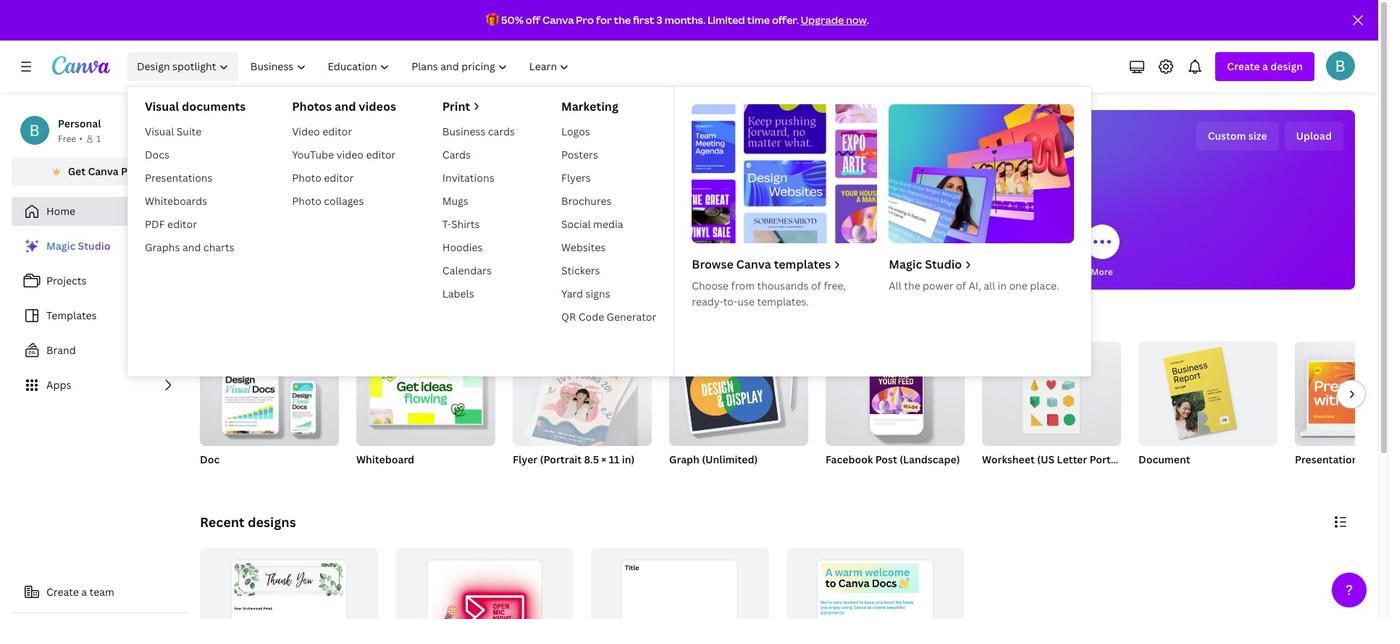 Task type: describe. For each thing, give the bounding box(es) containing it.
off
[[526, 13, 541, 27]]

graphs and charts link
[[139, 236, 251, 259]]

offer.
[[772, 13, 799, 27]]

print products button
[[909, 214, 971, 290]]

documents
[[182, 99, 246, 114]]

doc group
[[200, 342, 339, 485]]

editor for video editor
[[322, 125, 352, 138]]

0 vertical spatial the
[[614, 13, 631, 27]]

mugs link
[[437, 190, 521, 213]]

whiteboard group
[[356, 342, 496, 485]]

business
[[443, 125, 486, 138]]

websites inside websites link
[[561, 241, 606, 254]]

upgrade now button
[[801, 13, 867, 27]]

document group
[[1139, 336, 1278, 485]]

media inside the design spotlight menu
[[593, 217, 623, 231]]

presentation (16:9)
[[1295, 453, 1389, 467]]

you inside 'button'
[[453, 266, 469, 278]]

photo collages link
[[286, 190, 402, 213]]

code
[[579, 310, 604, 324]]

for
[[437, 266, 451, 278]]

media inside button
[[779, 266, 805, 278]]

home link
[[12, 197, 188, 226]]

choose from thousands of free, ready-to-use templates.
[[692, 279, 846, 309]]

photo collages
[[292, 194, 364, 208]]

hoodies
[[443, 241, 483, 254]]

(us
[[1038, 453, 1055, 467]]

calendars link
[[437, 259, 521, 283]]

video editor link
[[286, 120, 402, 143]]

flyers
[[561, 171, 591, 185]]

1 horizontal spatial you
[[728, 127, 771, 158]]

yard signs link
[[556, 283, 662, 306]]

create for create a design
[[1228, 59, 1260, 73]]

a for design
[[1263, 59, 1269, 73]]

stickers
[[561, 264, 600, 277]]

magic inside the design spotlight menu
[[889, 256, 923, 272]]

all
[[984, 279, 996, 293]]

in)
[[622, 453, 635, 467]]

group for facebook post (landscape)
[[826, 342, 965, 446]]

for you button
[[436, 214, 471, 290]]

one
[[1010, 279, 1028, 293]]

brochures
[[561, 194, 612, 208]]

photo editor
[[292, 171, 354, 185]]

cards
[[488, 125, 515, 138]]

editor for pdf editor
[[167, 217, 197, 231]]

create a design
[[1228, 59, 1303, 73]]

place.
[[1030, 279, 1059, 293]]

posters
[[561, 148, 598, 162]]

🎁
[[486, 13, 499, 27]]

canva for browse canva templates
[[736, 256, 771, 272]]

labels
[[443, 287, 474, 301]]

magic studio inside the design spotlight menu
[[889, 256, 962, 272]]

presentations link
[[139, 167, 251, 190]]

of for magic studio
[[956, 279, 966, 293]]

browse
[[692, 256, 734, 272]]

will
[[686, 127, 723, 158]]

what will you design today?
[[620, 127, 936, 158]]

calendars
[[443, 264, 492, 277]]

invitations link
[[437, 167, 521, 190]]

youtube
[[292, 148, 334, 162]]

editor right video
[[366, 148, 396, 162]]

pdf editor link
[[139, 213, 251, 236]]

personal
[[58, 117, 101, 130]]

upgrade
[[801, 13, 844, 27]]

qr code generator link
[[556, 306, 662, 329]]

photos
[[292, 99, 332, 114]]

studio inside "link"
[[78, 239, 110, 253]]

50%
[[501, 13, 524, 27]]

brand link
[[12, 336, 188, 365]]

products
[[932, 266, 971, 278]]

mugs
[[443, 194, 469, 208]]

1 vertical spatial whiteboards
[[588, 266, 642, 278]]

design
[[137, 59, 170, 73]]

create a team
[[46, 585, 114, 599]]

templates
[[774, 256, 831, 272]]

templates.
[[757, 295, 809, 309]]

list containing magic studio
[[12, 232, 188, 400]]

logos link
[[556, 120, 662, 143]]

1
[[96, 133, 101, 145]]

photo for photo editor
[[292, 171, 322, 185]]

whiteboards button
[[588, 214, 642, 290]]

photo for photo collages
[[292, 194, 322, 208]]

11
[[609, 453, 620, 467]]

a for team
[[81, 585, 87, 599]]

flyer (portrait 8.5 × 11 in) group
[[513, 342, 652, 485]]

designs
[[248, 514, 296, 531]]

presentations inside the design spotlight menu
[[145, 171, 213, 185]]

document
[[1139, 453, 1191, 467]]

create for create a team
[[46, 585, 79, 599]]

(landscape)
[[900, 453, 960, 467]]

free,
[[824, 279, 846, 293]]

(portrait
[[540, 453, 582, 467]]

social media button
[[751, 214, 805, 290]]

graph (unlimited)
[[669, 453, 758, 467]]

•
[[79, 133, 83, 145]]

.
[[867, 13, 869, 27]]

print for print products
[[909, 266, 930, 278]]

design spotlight menu
[[128, 87, 1092, 377]]

get canva pro
[[68, 164, 138, 178]]

group for whiteboard
[[356, 342, 496, 446]]

social inside button
[[751, 266, 776, 278]]

post
[[876, 453, 898, 467]]

stickers link
[[556, 259, 662, 283]]

t-shirts
[[443, 217, 480, 231]]

1 vertical spatial websites
[[1002, 266, 1040, 278]]

(unlimited)
[[702, 453, 758, 467]]

graph (unlimited) group
[[669, 342, 809, 485]]

visual suite link
[[139, 120, 251, 143]]

create a team button
[[12, 578, 188, 607]]

first
[[633, 13, 655, 27]]

facebook post (landscape)
[[826, 453, 960, 467]]

group for doc
[[200, 342, 339, 446]]

print for print
[[443, 99, 470, 114]]

qr
[[561, 310, 576, 324]]

graph
[[669, 453, 700, 467]]

custom
[[1208, 129, 1247, 143]]

top level navigation element
[[125, 52, 1092, 377]]

free
[[58, 133, 76, 145]]

hoodies link
[[437, 236, 521, 259]]

0 vertical spatial pro
[[576, 13, 594, 27]]

templates link
[[12, 301, 188, 330]]

social inside the design spotlight menu
[[561, 217, 591, 231]]



Task type: vqa. For each thing, say whether or not it's contained in the screenshot.
first of from the right
yes



Task type: locate. For each thing, give the bounding box(es) containing it.
design spotlight button
[[128, 52, 239, 81]]

0 horizontal spatial studio
[[78, 239, 110, 253]]

social down brochures
[[561, 217, 591, 231]]

2 photo from the top
[[292, 194, 322, 208]]

for you
[[437, 266, 469, 278]]

create left team
[[46, 585, 79, 599]]

0 vertical spatial canva
[[543, 13, 574, 27]]

1 vertical spatial design
[[776, 127, 850, 158]]

visual for visual suite
[[145, 125, 174, 138]]

media up the "thousands"
[[779, 266, 805, 278]]

upload button
[[1285, 122, 1344, 151]]

letter
[[1057, 453, 1088, 467]]

more button
[[1085, 214, 1120, 290]]

0 vertical spatial social media
[[561, 217, 623, 231]]

home
[[46, 204, 75, 218]]

presentations down docs "link"
[[145, 171, 213, 185]]

2 horizontal spatial canva
[[736, 256, 771, 272]]

cards link
[[437, 143, 521, 167]]

visual documents
[[145, 99, 246, 114]]

0 vertical spatial magic studio
[[46, 239, 110, 253]]

0 horizontal spatial magic
[[46, 239, 76, 253]]

a inside dropdown button
[[1263, 59, 1269, 73]]

1 horizontal spatial magic
[[889, 256, 923, 272]]

1 vertical spatial studio
[[925, 256, 962, 272]]

months.
[[665, 13, 706, 27]]

photo editor link
[[286, 167, 402, 190]]

and up "video editor" link
[[335, 99, 356, 114]]

a up size
[[1263, 59, 1269, 73]]

1 horizontal spatial of
[[956, 279, 966, 293]]

docs link
[[139, 143, 251, 167]]

magic down home
[[46, 239, 76, 253]]

video
[[337, 148, 364, 162]]

visual inside "link"
[[145, 125, 174, 138]]

0 horizontal spatial media
[[593, 217, 623, 231]]

from
[[731, 279, 755, 293]]

qr code generator
[[561, 310, 657, 324]]

brad klo image
[[1327, 51, 1356, 80]]

facebook
[[826, 453, 873, 467]]

templates
[[46, 309, 97, 322]]

presentations
[[145, 171, 213, 185], [667, 266, 726, 278]]

presentations up choose
[[667, 266, 726, 278]]

pro left for
[[576, 13, 594, 27]]

pro up home link
[[121, 164, 138, 178]]

generator
[[607, 310, 657, 324]]

brochures link
[[556, 190, 662, 213]]

worksheet
[[982, 453, 1035, 467]]

projects
[[46, 274, 87, 288]]

group
[[982, 336, 1122, 446], [1139, 336, 1278, 446], [200, 342, 339, 446], [356, 342, 496, 446], [513, 342, 652, 451], [669, 342, 809, 446], [826, 342, 965, 446], [1295, 342, 1390, 446]]

visual suite
[[145, 125, 202, 138]]

0 horizontal spatial and
[[183, 241, 201, 254]]

a left team
[[81, 585, 87, 599]]

canva inside the design spotlight menu
[[736, 256, 771, 272]]

group for worksheet (us letter portrait)
[[982, 336, 1122, 446]]

editor up "youtube video editor"
[[322, 125, 352, 138]]

1 vertical spatial magic
[[889, 256, 923, 272]]

magic studio up power
[[889, 256, 962, 272]]

apps
[[46, 378, 71, 392]]

magic studio up projects at the top left
[[46, 239, 110, 253]]

print inside button
[[909, 266, 930, 278]]

0 horizontal spatial of
[[811, 279, 822, 293]]

1 vertical spatial canva
[[88, 164, 119, 178]]

1 horizontal spatial websites
[[1002, 266, 1040, 278]]

0 horizontal spatial websites
[[561, 241, 606, 254]]

0 horizontal spatial the
[[614, 13, 631, 27]]

photos and videos
[[292, 99, 396, 114]]

1 vertical spatial and
[[183, 241, 201, 254]]

0 vertical spatial and
[[335, 99, 356, 114]]

visual up docs
[[145, 125, 174, 138]]

print up business
[[443, 99, 470, 114]]

time
[[747, 13, 770, 27]]

visual
[[145, 99, 179, 114], [145, 125, 174, 138]]

1 photo from the top
[[292, 171, 322, 185]]

0 vertical spatial visual
[[145, 99, 179, 114]]

of inside choose from thousands of free, ready-to-use templates.
[[811, 279, 822, 293]]

and for graphs
[[183, 241, 201, 254]]

2 visual from the top
[[145, 125, 174, 138]]

0 vertical spatial print
[[443, 99, 470, 114]]

video
[[292, 125, 320, 138]]

of
[[811, 279, 822, 293], [956, 279, 966, 293]]

canva for get canva pro
[[88, 164, 119, 178]]

photo down photo editor
[[292, 194, 322, 208]]

magic up "all"
[[889, 256, 923, 272]]

business cards
[[443, 125, 515, 138]]

1 horizontal spatial design
[[1271, 59, 1303, 73]]

websites link
[[556, 236, 662, 259]]

you
[[728, 127, 771, 158], [453, 266, 469, 278]]

media down brochures link
[[593, 217, 623, 231]]

1 horizontal spatial studio
[[925, 256, 962, 272]]

recent designs
[[200, 514, 296, 531]]

0 horizontal spatial print
[[443, 99, 470, 114]]

🎁 50% off canva pro for the first 3 months. limited time offer. upgrade now .
[[486, 13, 869, 27]]

0 horizontal spatial social media
[[561, 217, 623, 231]]

and
[[335, 99, 356, 114], [183, 241, 201, 254]]

the
[[614, 13, 631, 27], [904, 279, 921, 293]]

canva right get
[[88, 164, 119, 178]]

design inside create a design dropdown button
[[1271, 59, 1303, 73]]

whiteboard
[[356, 453, 414, 467]]

whiteboards
[[145, 194, 207, 208], [588, 266, 642, 278]]

free •
[[58, 133, 83, 145]]

magic studio link
[[12, 232, 188, 261]]

0 horizontal spatial magic studio
[[46, 239, 110, 253]]

use
[[738, 295, 755, 309]]

visual for visual documents
[[145, 99, 179, 114]]

thousands
[[757, 279, 809, 293]]

8.5
[[584, 453, 599, 467]]

you right for
[[453, 266, 469, 278]]

0 vertical spatial media
[[593, 217, 623, 231]]

0 vertical spatial presentations
[[145, 171, 213, 185]]

0 vertical spatial a
[[1263, 59, 1269, 73]]

graphs and charts
[[145, 241, 234, 254]]

canva inside 'button'
[[88, 164, 119, 178]]

worksheet (us letter portrait) group
[[982, 336, 1132, 485]]

logos
[[561, 125, 590, 138]]

create a design button
[[1216, 52, 1315, 81]]

1 vertical spatial social media
[[751, 266, 805, 278]]

of left free, in the right top of the page
[[811, 279, 822, 293]]

charts
[[203, 241, 234, 254]]

1 horizontal spatial print
[[909, 266, 930, 278]]

1 vertical spatial you
[[453, 266, 469, 278]]

editor for photo editor
[[324, 171, 354, 185]]

print inside the design spotlight menu
[[443, 99, 470, 114]]

and down "pdf editor" link
[[183, 241, 201, 254]]

1 vertical spatial magic studio
[[889, 256, 962, 272]]

1 of from the left
[[811, 279, 822, 293]]

0 vertical spatial you
[[728, 127, 771, 158]]

magic inside "link"
[[46, 239, 76, 253]]

1 vertical spatial pro
[[121, 164, 138, 178]]

the right for
[[614, 13, 631, 27]]

editor
[[322, 125, 352, 138], [366, 148, 396, 162], [324, 171, 354, 185], [167, 217, 197, 231]]

1 horizontal spatial social
[[751, 266, 776, 278]]

0 horizontal spatial pro
[[121, 164, 138, 178]]

social
[[561, 217, 591, 231], [751, 266, 776, 278]]

power
[[923, 279, 954, 293]]

business cards link
[[437, 120, 521, 143]]

pro
[[576, 13, 594, 27], [121, 164, 138, 178]]

1 vertical spatial media
[[779, 266, 805, 278]]

1 vertical spatial the
[[904, 279, 921, 293]]

0 vertical spatial social
[[561, 217, 591, 231]]

0 vertical spatial create
[[1228, 59, 1260, 73]]

1 horizontal spatial and
[[335, 99, 356, 114]]

you right the will
[[728, 127, 771, 158]]

group inside worksheet (us letter portrait) group
[[982, 336, 1122, 446]]

the inside menu
[[904, 279, 921, 293]]

0 horizontal spatial a
[[81, 585, 87, 599]]

1 vertical spatial social
[[751, 266, 776, 278]]

0 horizontal spatial canva
[[88, 164, 119, 178]]

1 horizontal spatial whiteboards
[[588, 266, 642, 278]]

custom size button
[[1197, 122, 1279, 151]]

1 horizontal spatial canva
[[543, 13, 574, 27]]

docs
[[145, 148, 170, 162]]

whiteboards link
[[139, 190, 251, 213]]

1 horizontal spatial a
[[1263, 59, 1269, 73]]

videos
[[359, 99, 396, 114]]

custom size
[[1208, 129, 1268, 143]]

t-
[[443, 217, 451, 231]]

upload
[[1297, 129, 1332, 143]]

0 horizontal spatial create
[[46, 585, 79, 599]]

apps link
[[12, 371, 188, 400]]

studio inside the design spotlight menu
[[925, 256, 962, 272]]

doc
[[200, 453, 220, 467]]

1 horizontal spatial media
[[779, 266, 805, 278]]

create inside button
[[46, 585, 79, 599]]

1 vertical spatial photo
[[292, 194, 322, 208]]

whiteboards up the 'yard signs' link
[[588, 266, 642, 278]]

marketing
[[561, 99, 619, 114]]

graphs
[[145, 241, 180, 254]]

social media up the "thousands"
[[751, 266, 805, 278]]

0 vertical spatial studio
[[78, 239, 110, 253]]

pro inside 'button'
[[121, 164, 138, 178]]

print products
[[909, 266, 971, 278]]

1 horizontal spatial the
[[904, 279, 921, 293]]

of for browse canva templates
[[811, 279, 822, 293]]

print up power
[[909, 266, 930, 278]]

whiteboards inside the design spotlight menu
[[145, 194, 207, 208]]

visual up visual suite
[[145, 99, 179, 114]]

facebook post (landscape) group
[[826, 342, 965, 485]]

0 vertical spatial whiteboards
[[145, 194, 207, 208]]

spotlight
[[173, 59, 216, 73]]

1 vertical spatial presentations
[[667, 266, 726, 278]]

canva up from
[[736, 256, 771, 272]]

recent
[[200, 514, 245, 531]]

1 horizontal spatial create
[[1228, 59, 1260, 73]]

1 visual from the top
[[145, 99, 179, 114]]

design spotlight
[[137, 59, 216, 73]]

1 vertical spatial a
[[81, 585, 87, 599]]

ready-
[[692, 295, 724, 309]]

social media inside the design spotlight menu
[[561, 217, 623, 231]]

1 horizontal spatial pro
[[576, 13, 594, 27]]

0 horizontal spatial social
[[561, 217, 591, 231]]

t-shirts link
[[437, 213, 521, 236]]

photo down youtube
[[292, 171, 322, 185]]

editor down youtube video editor link
[[324, 171, 354, 185]]

portrait)
[[1090, 453, 1132, 467]]

0 vertical spatial magic
[[46, 239, 76, 253]]

pdf editor
[[145, 217, 197, 231]]

studio up power
[[925, 256, 962, 272]]

create inside dropdown button
[[1228, 59, 1260, 73]]

0 horizontal spatial you
[[453, 266, 469, 278]]

0 horizontal spatial whiteboards
[[145, 194, 207, 208]]

the right "all"
[[904, 279, 921, 293]]

3
[[657, 13, 663, 27]]

0 vertical spatial websites
[[561, 241, 606, 254]]

group for graph (unlimited)
[[669, 342, 809, 446]]

whiteboards up pdf editor
[[145, 194, 207, 208]]

1 vertical spatial visual
[[145, 125, 174, 138]]

canva right off
[[543, 13, 574, 27]]

media
[[593, 217, 623, 231], [779, 266, 805, 278]]

websites up stickers
[[561, 241, 606, 254]]

magic studio inside magic studio "link"
[[46, 239, 110, 253]]

2 of from the left
[[956, 279, 966, 293]]

1 horizontal spatial magic studio
[[889, 256, 962, 272]]

group for document
[[1139, 336, 1278, 446]]

1 vertical spatial print
[[909, 266, 930, 278]]

2 vertical spatial canva
[[736, 256, 771, 272]]

websites up the "one"
[[1002, 266, 1040, 278]]

None search field
[[560, 175, 995, 204]]

editor up 'graphs and charts'
[[167, 217, 197, 231]]

1 horizontal spatial presentations
[[667, 266, 726, 278]]

create up custom size on the right
[[1228, 59, 1260, 73]]

print link
[[443, 99, 515, 114]]

0 horizontal spatial design
[[776, 127, 850, 158]]

social up choose from thousands of free, ready-to-use templates.
[[751, 266, 776, 278]]

yard signs
[[561, 287, 610, 301]]

presentations button
[[667, 214, 726, 290]]

0 horizontal spatial presentations
[[145, 171, 213, 185]]

ai,
[[969, 279, 981, 293]]

1 vertical spatial create
[[46, 585, 79, 599]]

0 vertical spatial photo
[[292, 171, 322, 185]]

and for photos
[[335, 99, 356, 114]]

0 vertical spatial design
[[1271, 59, 1303, 73]]

of left "ai,"
[[956, 279, 966, 293]]

list
[[12, 232, 188, 400]]

all the power of ai, all in one place.
[[889, 279, 1059, 293]]

1 horizontal spatial social media
[[751, 266, 805, 278]]

a inside button
[[81, 585, 87, 599]]

studio down home link
[[78, 239, 110, 253]]

presentation (16:9) group
[[1295, 342, 1390, 485]]

browse canva templates
[[692, 256, 831, 272]]

social media down brochures
[[561, 217, 623, 231]]



